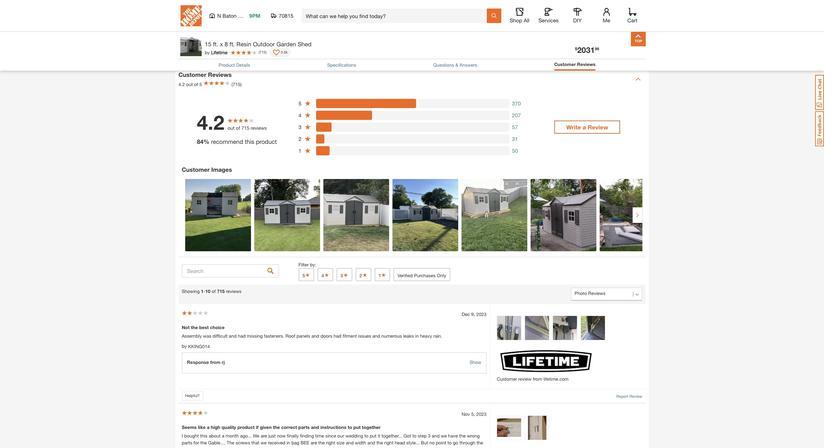 Task type: locate. For each thing, give the bounding box(es) containing it.
0 horizontal spatial review
[[588, 124, 608, 131]]

star symbol image for 5
[[305, 273, 310, 278]]

this down like
[[200, 434, 208, 439]]

but
[[421, 441, 428, 446]]

a right write
[[583, 124, 586, 131]]

star icon image for 1
[[305, 148, 311, 154]]

we
[[441, 434, 447, 439], [261, 441, 267, 446], [251, 447, 257, 449]]

0 vertical spatial 2023
[[477, 312, 487, 317]]

1 vertical spatial of
[[236, 125, 240, 131]]

5 button
[[299, 268, 314, 282]]

product down out of 715 reviews
[[256, 138, 277, 145]]

the up side
[[377, 441, 383, 446]]

display image
[[273, 50, 280, 56]]

1 horizontal spatial product
[[256, 138, 277, 145]]

1 vertical spatial 4
[[299, 112, 302, 118]]

star symbol image inside 2 button
[[362, 273, 368, 278]]

quality
[[222, 425, 236, 431]]

0 horizontal spatial right
[[326, 441, 335, 446]]

together...
[[382, 434, 402, 439]]

report review
[[617, 394, 643, 399]]

5 star icon image from the top
[[305, 148, 311, 154]]

2 vertical spatial by
[[182, 344, 187, 349]]

correct
[[281, 425, 297, 431]]

1 vertical spatial we
[[261, 441, 267, 446]]

in left the bag
[[287, 441, 290, 446]]

put left it
[[370, 434, 377, 439]]

0 vertical spatial product
[[256, 138, 277, 145]]

1 horizontal spatial out
[[228, 125, 235, 131]]

1 vertical spatial out
[[228, 125, 235, 131]]

star icon image for 4
[[305, 112, 311, 119]]

star symbol image inside the 4 button
[[324, 273, 329, 278]]

2 horizontal spatial 715
[[260, 50, 266, 54]]

1 horizontal spatial put
[[370, 434, 377, 439]]

the down time at the left bottom
[[318, 441, 325, 446]]

customer review from lifetime.com
[[497, 377, 569, 382]]

point
[[436, 441, 446, 446]]

1 vertical spatial reviews
[[208, 71, 232, 78]]

70815
[[279, 13, 294, 19]]

2 vertical spatial 1
[[201, 289, 204, 294]]

have up go
[[448, 434, 458, 439]]

1 horizontal spatial had
[[334, 334, 342, 339]]

0 horizontal spatial had
[[238, 334, 246, 339]]

cart
[[628, 17, 638, 23]]

note,
[[390, 447, 401, 449]]

0 horizontal spatial we
[[251, 447, 257, 449]]

to up style...
[[413, 434, 417, 439]]

customer down $
[[554, 62, 576, 67]]

0 vertical spatial customer reviews
[[554, 62, 596, 67]]

0 vertical spatial put
[[354, 425, 361, 431]]

images
[[211, 166, 232, 173]]

have down received in the bottom of the page
[[268, 447, 278, 449]]

1 horizontal spatial this
[[245, 138, 254, 145]]

2 make from the left
[[325, 447, 336, 449]]

4 inside button
[[322, 273, 324, 279]]

1 vertical spatial review
[[630, 394, 643, 399]]

dec
[[462, 312, 470, 317]]

star icon image for 2
[[305, 136, 311, 142]]

and
[[229, 334, 237, 339], [312, 334, 319, 339], [373, 334, 380, 339], [311, 425, 319, 431], [432, 434, 440, 439], [346, 441, 354, 446], [368, 441, 375, 446]]

star symbol image inside '3' button
[[343, 273, 348, 278]]

shop all
[[510, 17, 530, 23]]

2 ft. from the left
[[230, 40, 235, 48]]

put
[[354, 425, 361, 431], [370, 434, 377, 439]]

by down 15
[[205, 50, 210, 55]]

the up a
[[200, 441, 207, 446]]

navigation
[[363, 23, 461, 49]]

2 horizontal spatial 2
[[387, 31, 390, 38]]

product inside seems like a high quality product if given the correct parts and instructions to put together i bought this about a month ago... we are just now finally finding time since our wedding to put it together... got to step 3 and we have the wrong parts for the gable.... the screws that we received in bag bee are the right size and width and the right head style... but no point to go through the plastic.. a little disappointed that we may have to make alterations to make this work.. also on a side note, the parts identifier pages were stu
[[238, 425, 255, 431]]

this down size
[[337, 447, 345, 449]]

star icon image for 3
[[305, 124, 311, 130]]

by kking014
[[182, 344, 210, 350]]

work..
[[346, 447, 359, 449]]

2 star symbol image from the left
[[343, 273, 348, 278]]

1 ft. from the left
[[213, 40, 218, 48]]

0 horizontal spatial in
[[287, 441, 290, 446]]

star symbol image for 3
[[343, 273, 348, 278]]

0 horizontal spatial product
[[238, 425, 255, 431]]

we left may
[[251, 447, 257, 449]]

4
[[421, 31, 424, 38], [299, 112, 302, 118], [322, 273, 324, 279]]

ago...
[[240, 434, 252, 439]]

that down screws
[[241, 447, 249, 449]]

1 horizontal spatial ft.
[[230, 40, 235, 48]]

star symbol image left '3' button
[[324, 273, 329, 278]]

0 vertical spatial review
[[588, 124, 608, 131]]

1 horizontal spatial reviews
[[251, 125, 267, 131]]

star symbol image for 4
[[324, 273, 329, 278]]

$ 2031 99
[[575, 45, 599, 55]]

caret image
[[636, 77, 641, 82]]

2 inside 2 link
[[387, 31, 390, 38]]

1 vertical spatial that
[[241, 447, 249, 449]]

no
[[430, 441, 435, 446]]

1 vertical spatial this
[[200, 434, 208, 439]]

to
[[348, 425, 352, 431], [365, 434, 369, 439], [413, 434, 417, 439], [448, 441, 452, 446], [279, 447, 283, 449], [319, 447, 324, 449]]

parts down style...
[[410, 447, 420, 449]]

customer reviews
[[554, 62, 596, 67], [179, 71, 232, 78]]

3 inside button
[[341, 273, 343, 279]]

2023 right '5,'
[[477, 412, 487, 418]]

right up side
[[384, 441, 394, 446]]

1 horizontal spatial make
[[325, 447, 336, 449]]

1 horizontal spatial 1
[[299, 148, 302, 154]]

it
[[378, 434, 380, 439]]

1 horizontal spatial of
[[212, 289, 216, 294]]

wrong
[[467, 434, 480, 439]]

1 horizontal spatial reviews
[[577, 62, 596, 67]]

reviews down 2031 at the top right of the page
[[577, 62, 596, 67]]

by down the assembly
[[182, 344, 187, 349]]

1 horizontal spatial 2
[[360, 273, 362, 279]]

have
[[448, 434, 458, 439], [268, 447, 278, 449]]

and up work..
[[346, 441, 354, 446]]

on
[[370, 447, 375, 449]]

2 star symbol image from the left
[[381, 273, 387, 278]]

2 vertical spatial 4
[[322, 273, 324, 279]]

verified purchases only button
[[394, 268, 450, 282]]

4 star icon image from the top
[[305, 136, 311, 142]]

in inside seems like a high quality product if given the correct parts and instructions to put together i bought this about a month ago... we are just now finally finding time since our wedding to put it together... got to step 3 and we have the wrong parts for the gable.... the screws that we received in bag bee are the right size and width and the right head style... but no point to go through the plastic.. a little disappointed that we may have to make alterations to make this work.. also on a side note, the parts identifier pages were stu
[[287, 441, 290, 446]]

1 horizontal spatial review
[[630, 394, 643, 399]]

parts up the finding
[[298, 425, 310, 431]]

make down since
[[325, 447, 336, 449]]

1 horizontal spatial 4
[[322, 273, 324, 279]]

1 horizontal spatial parts
[[298, 425, 310, 431]]

just
[[268, 434, 276, 439]]

star symbol image for 2
[[362, 273, 368, 278]]

to down received in the bottom of the page
[[279, 447, 283, 449]]

response
[[187, 360, 209, 366]]

navigation containing 2
[[363, 23, 461, 49]]

from left rj
[[210, 360, 221, 366]]

2 horizontal spatial star symbol image
[[362, 273, 368, 278]]

review right report
[[630, 394, 643, 399]]

little
[[203, 447, 212, 449]]

0 horizontal spatial are
[[261, 434, 267, 439]]

roof
[[286, 334, 295, 339]]

5 inside button
[[303, 273, 305, 279]]

verified purchases only
[[398, 273, 446, 279]]

live chat image
[[816, 75, 824, 110]]

0 horizontal spatial star symbol image
[[324, 273, 329, 278]]

2 right from the left
[[384, 441, 394, 446]]

from right review
[[533, 377, 542, 382]]

star symbol image inside 5 button
[[305, 273, 310, 278]]

2 horizontal spatial 4
[[421, 31, 424, 38]]

a right the about
[[222, 434, 224, 439]]

that down we at left
[[252, 441, 259, 446]]

0 horizontal spatial parts
[[182, 441, 192, 446]]

ft. right 8
[[230, 40, 235, 48]]

parts
[[298, 425, 310, 431], [182, 441, 192, 446], [410, 447, 420, 449]]

the
[[227, 441, 234, 446]]

had right doors at the left of page
[[334, 334, 342, 339]]

had left the missing
[[238, 334, 246, 339]]

reviews up 84 % recommend this product
[[251, 125, 267, 131]]

3 star icon image from the top
[[305, 124, 311, 130]]

1 inside button
[[379, 273, 381, 279]]

0 vertical spatial 1
[[299, 148, 302, 154]]

0 vertical spatial 4
[[421, 31, 424, 38]]

1 vertical spatial 4.2
[[197, 111, 224, 134]]

1 vertical spatial 715
[[241, 125, 249, 131]]

to down time at the left bottom
[[319, 447, 324, 449]]

1 horizontal spatial in
[[415, 334, 419, 339]]

by left "blowing" button
[[182, 3, 187, 9]]

5 inside 'navigation'
[[437, 31, 441, 38]]

star symbol image
[[324, 273, 329, 278], [381, 273, 387, 278]]

$
[[575, 46, 578, 51]]

star icon image
[[305, 100, 311, 107], [305, 112, 311, 119], [305, 124, 311, 130], [305, 136, 311, 142], [305, 148, 311, 154]]

715 down outdoor
[[260, 50, 266, 54]]

specifications
[[327, 62, 356, 68]]

issues
[[358, 334, 371, 339]]

1 horizontal spatial star symbol image
[[381, 273, 387, 278]]

are right we at left
[[261, 434, 267, 439]]

put up wedding
[[354, 425, 361, 431]]

2 horizontal spatial we
[[441, 434, 447, 439]]

4.2 for 4.2
[[197, 111, 224, 134]]

1 star symbol image from the left
[[324, 273, 329, 278]]

star symbol image right 2 button
[[381, 273, 387, 278]]

0 horizontal spatial make
[[284, 447, 296, 449]]

1 horizontal spatial 4.2
[[197, 111, 224, 134]]

50
[[512, 148, 518, 154]]

0 horizontal spatial 4
[[299, 112, 302, 118]]

feedback link image
[[816, 111, 824, 147]]

that
[[252, 441, 259, 446], [241, 447, 249, 449]]

0 horizontal spatial 715
[[217, 289, 225, 294]]

in right the leaks
[[415, 334, 419, 339]]

0 vertical spatial from
[[210, 360, 221, 366]]

Search text field
[[182, 265, 279, 278]]

0 horizontal spatial have
[[268, 447, 278, 449]]

are up alterations at bottom
[[311, 441, 317, 446]]

right down since
[[326, 441, 335, 446]]

1 horizontal spatial that
[[252, 441, 259, 446]]

1 make from the left
[[284, 447, 296, 449]]

2 horizontal spatial of
[[236, 125, 240, 131]]

2 vertical spatial we
[[251, 447, 257, 449]]

by for by blowing
[[182, 3, 187, 9]]

product image image
[[180, 35, 202, 56]]

we up point
[[441, 434, 447, 439]]

1 star symbol image from the left
[[305, 273, 310, 278]]

4 for the 4 button
[[322, 273, 324, 279]]

0 horizontal spatial 4.2
[[179, 82, 185, 87]]

and right issues
[[373, 334, 380, 339]]

me
[[603, 17, 610, 23]]

the home depot logo image
[[181, 5, 202, 26]]

parts up plastic..
[[182, 441, 192, 446]]

0 horizontal spatial ft.
[[213, 40, 218, 48]]

1 vertical spatial customer reviews
[[179, 71, 232, 78]]

0 vertical spatial 4.2
[[179, 82, 185, 87]]

if
[[256, 425, 259, 431]]

715 up 84 % recommend this product
[[241, 125, 249, 131]]

we
[[253, 434, 260, 439]]

i
[[182, 434, 183, 439]]

and right difficult
[[229, 334, 237, 339]]

seems like a high quality product if given the correct parts and instructions to put together i bought this about a month ago... we are just now finally finding time since our wedding to put it together... got to step 3 and we have the wrong parts for the gable.... the screws that we received in bag bee are the right size and width and the right head style... but no point to go through the plastic.. a little disappointed that we may have to make alterations to make this work.. also on a side note, the parts identifier pages were stu
[[182, 425, 483, 449]]

0 horizontal spatial this
[[200, 434, 208, 439]]

star symbol image
[[305, 273, 310, 278], [343, 273, 348, 278], [362, 273, 368, 278]]

5,
[[471, 412, 475, 418]]

2 vertical spatial of
[[212, 289, 216, 294]]

1 vertical spatial put
[[370, 434, 377, 439]]

2 star icon image from the top
[[305, 112, 311, 119]]

reviews down product
[[208, 71, 232, 78]]

a right like
[[207, 425, 210, 431]]

showing
[[182, 289, 200, 294]]

0 vertical spatial in
[[415, 334, 419, 339]]

1 vertical spatial from
[[533, 377, 542, 382]]

filter
[[299, 262, 309, 268]]

to up width
[[365, 434, 369, 439]]

0 horizontal spatial put
[[354, 425, 361, 431]]

by inside by kking014
[[182, 344, 187, 349]]

0 vertical spatial of
[[194, 82, 198, 87]]

2023 for nov 5, 2023
[[477, 412, 487, 418]]

report review button
[[617, 394, 643, 400]]

of
[[194, 82, 198, 87], [236, 125, 240, 131], [212, 289, 216, 294]]

1 vertical spatial 2023
[[477, 412, 487, 418]]

garden
[[277, 40, 296, 48]]

1 vertical spatial product
[[238, 425, 255, 431]]

9,
[[471, 312, 475, 317]]

we up may
[[261, 441, 267, 446]]

2023 right 9,
[[477, 312, 487, 317]]

4.2
[[179, 82, 185, 87], [197, 111, 224, 134]]

0 vertical spatial this
[[245, 138, 254, 145]]

the down head
[[402, 447, 408, 449]]

pages
[[440, 447, 453, 449]]

1 star icon image from the top
[[305, 100, 311, 107]]

the right not
[[191, 325, 198, 331]]

review inside write a review button
[[588, 124, 608, 131]]

services button
[[538, 8, 559, 24]]

out
[[186, 82, 193, 87], [228, 125, 235, 131]]

product details
[[219, 62, 250, 68]]

star symbol image inside 1 button
[[381, 273, 387, 278]]

kking014
[[188, 344, 210, 350]]

make down the bag
[[284, 447, 296, 449]]

1 horizontal spatial we
[[261, 441, 267, 446]]

4.2 for 4.2 out of 5
[[179, 82, 185, 87]]

side
[[380, 447, 389, 449]]

through
[[460, 441, 476, 446]]

wedding
[[346, 434, 363, 439]]

questions & answers button
[[433, 62, 477, 68], [433, 62, 477, 68]]

reviews down search text box
[[226, 289, 242, 294]]

a inside button
[[583, 124, 586, 131]]

shop
[[510, 17, 522, 23]]

customer reviews up 4.2 out of 5
[[179, 71, 232, 78]]

the
[[191, 325, 198, 331], [273, 425, 280, 431], [459, 434, 466, 439], [200, 441, 207, 446], [318, 441, 325, 446], [377, 441, 383, 446], [477, 441, 483, 446], [402, 447, 408, 449]]

star icon image for 5
[[305, 100, 311, 107]]

nov 5, 2023
[[462, 412, 487, 418]]

0 vertical spatial have
[[448, 434, 458, 439]]

customer reviews down $
[[554, 62, 596, 67]]

4 inside 'link'
[[421, 31, 424, 38]]

2 inside 2 button
[[360, 273, 362, 279]]

715 right the 10
[[217, 289, 225, 294]]

resin
[[237, 40, 251, 48]]

write a review
[[566, 124, 608, 131]]

this down out of 715 reviews
[[245, 138, 254, 145]]

the up through
[[459, 434, 466, 439]]

and left doors at the left of page
[[312, 334, 319, 339]]

0 vertical spatial reviews
[[251, 125, 267, 131]]

2 vertical spatial 2
[[360, 273, 362, 279]]

0 vertical spatial 2
[[387, 31, 390, 38]]

review right write
[[588, 124, 608, 131]]

n baton rouge
[[217, 13, 254, 19]]

2 2023 from the top
[[477, 412, 487, 418]]

also
[[360, 447, 369, 449]]

star symbol image left 1 button
[[362, 273, 368, 278]]

to up wedding
[[348, 425, 352, 431]]

3 star symbol image from the left
[[362, 273, 368, 278]]

1 horizontal spatial customer reviews
[[554, 62, 596, 67]]

step
[[418, 434, 427, 439]]

choice
[[210, 325, 225, 331]]

1 2023 from the top
[[477, 312, 487, 317]]

0 horizontal spatial reviews
[[226, 289, 242, 294]]

star symbol image down the filter by:
[[305, 273, 310, 278]]

ft. left 'x'
[[213, 40, 218, 48]]

207
[[512, 112, 521, 118]]

star symbol image left 2 button
[[343, 273, 348, 278]]

product up ago...
[[238, 425, 255, 431]]

1 horizontal spatial right
[[384, 441, 394, 446]]



Task type: vqa. For each thing, say whether or not it's contained in the screenshot.
left from
yes



Task type: describe. For each thing, give the bounding box(es) containing it.
now
[[277, 434, 286, 439]]

and up "on"
[[368, 441, 375, 446]]

by for by lifetime
[[205, 50, 210, 55]]

70815 button
[[271, 13, 294, 19]]

84
[[197, 138, 204, 145]]

helpful?
[[185, 394, 200, 399]]

out of 715 reviews
[[228, 125, 267, 131]]

2023 for dec 9, 2023
[[477, 312, 487, 317]]

in inside 'not the best choice assembly was difficult and had missing fasteners. roof panels and doors had fitment issues and numerous leaks in heavy rain.'
[[415, 334, 419, 339]]

doors
[[321, 334, 332, 339]]

only
[[437, 273, 446, 279]]

diy button
[[567, 8, 588, 24]]

instructions
[[321, 425, 347, 431]]

1 vertical spatial have
[[268, 447, 278, 449]]

the up just
[[273, 425, 280, 431]]

shop all button
[[509, 8, 530, 24]]

31
[[512, 136, 518, 142]]

blowing button
[[189, 2, 205, 9]]

style...
[[406, 441, 420, 446]]

go
[[453, 441, 458, 446]]

report
[[617, 394, 629, 399]]

0 horizontal spatial of
[[194, 82, 198, 87]]

heavy
[[420, 334, 432, 339]]

the down wrong
[[477, 441, 483, 446]]

time
[[315, 434, 324, 439]]

2 had from the left
[[334, 334, 342, 339]]

a right "on"
[[377, 447, 379, 449]]

What can we help you find today? search field
[[306, 9, 487, 23]]

panels
[[297, 334, 310, 339]]

given
[[260, 425, 272, 431]]

fitment
[[343, 334, 357, 339]]

width
[[355, 441, 366, 446]]

logo image
[[497, 347, 596, 376]]

0 horizontal spatial 2
[[299, 136, 302, 142]]

and up no
[[432, 434, 440, 439]]

customer left images
[[182, 166, 210, 173]]

0 vertical spatial parts
[[298, 425, 310, 431]]

1 horizontal spatial 715
[[241, 125, 249, 131]]

kking014 button
[[188, 344, 210, 351]]

questions & answers
[[433, 62, 477, 68]]

the inside 'not the best choice assembly was difficult and had missing fasteners. roof panels and doors had fitment issues and numerous leaks in heavy rain.'
[[191, 325, 198, 331]]

0 vertical spatial 715
[[260, 50, 266, 54]]

review inside report review button
[[630, 394, 643, 399]]

1 horizontal spatial from
[[533, 377, 542, 382]]

0 vertical spatial out
[[186, 82, 193, 87]]

review
[[519, 377, 532, 382]]

questions
[[433, 62, 454, 68]]

&
[[456, 62, 458, 68]]

4 button
[[318, 268, 333, 282]]

1 button
[[375, 268, 390, 282]]

outdoor
[[253, 40, 275, 48]]

2 horizontal spatial this
[[337, 447, 345, 449]]

for
[[194, 441, 199, 446]]

0 vertical spatial that
[[252, 441, 259, 446]]

by blowing
[[182, 3, 205, 9]]

about
[[209, 434, 221, 439]]

rj
[[222, 360, 225, 366]]

2 vertical spatial 715
[[217, 289, 225, 294]]

2 vertical spatial parts
[[410, 447, 420, 449]]

disappointed
[[213, 447, 240, 449]]

to up pages
[[448, 441, 452, 446]]

(715)
[[232, 82, 242, 87]]

showing 1 - 10 of 715 reviews
[[182, 289, 242, 294]]

1 had from the left
[[238, 334, 246, 339]]

plastic..
[[182, 447, 198, 449]]

baton
[[223, 13, 237, 19]]

by for by kking014
[[182, 344, 187, 349]]

seems
[[182, 425, 197, 431]]

customer up 4.2 out of 5
[[179, 71, 206, 78]]

4 for 4 'link'
[[421, 31, 424, 38]]

blowing
[[189, 3, 205, 9]]

missing
[[247, 334, 263, 339]]

numerous
[[382, 334, 402, 339]]

assembly
[[182, 334, 202, 339]]

response from rj
[[187, 360, 225, 366]]

4 link
[[414, 28, 430, 42]]

1 horizontal spatial are
[[311, 441, 317, 446]]

2 for 2 link
[[387, 31, 390, 38]]

1 vertical spatial reviews
[[226, 289, 242, 294]]

purchases
[[414, 273, 436, 279]]

leaks
[[403, 334, 414, 339]]

received
[[268, 441, 285, 446]]

8
[[225, 40, 228, 48]]

( 715 )
[[259, 50, 267, 54]]

diy
[[574, 17, 582, 23]]

-
[[204, 289, 205, 294]]

filter by:
[[299, 262, 316, 268]]

0 horizontal spatial customer reviews
[[179, 71, 232, 78]]

gable....
[[208, 441, 226, 446]]

details
[[236, 62, 250, 68]]

0 horizontal spatial from
[[210, 360, 221, 366]]

3 inside seems like a high quality product if given the correct parts and instructions to put together i bought this about a month ago... we are just now finally finding time since our wedding to put it together... got to step 3 and we have the wrong parts for the gable.... the screws that we received in bag bee are the right size and width and the right head style... but no point to go through the plastic.. a little disappointed that we may have to make alterations to make this work.. also on a side note, the parts identifier pages were stu
[[428, 434, 431, 439]]

lifetime
[[211, 50, 228, 55]]

me button
[[596, 8, 617, 24]]

helpful? button
[[182, 392, 203, 401]]

0 horizontal spatial reviews
[[208, 71, 232, 78]]

difficult
[[213, 334, 228, 339]]

star symbol image for 1
[[381, 273, 387, 278]]

57
[[512, 124, 518, 130]]

1 horizontal spatial have
[[448, 434, 458, 439]]

by:
[[310, 262, 316, 268]]

verified
[[398, 273, 413, 279]]

were
[[454, 447, 464, 449]]

fasteners.
[[264, 334, 284, 339]]

got
[[404, 434, 411, 439]]

1 right from the left
[[326, 441, 335, 446]]

3 inside 'navigation'
[[404, 31, 407, 38]]

2031
[[578, 45, 595, 55]]

2 link
[[380, 28, 397, 42]]

lifetime.com
[[544, 377, 569, 382]]

0 horizontal spatial 1
[[201, 289, 204, 294]]

rouge
[[238, 13, 254, 19]]

15
[[205, 40, 211, 48]]

10
[[205, 289, 211, 294]]

screws
[[236, 441, 250, 446]]

alterations
[[297, 447, 318, 449]]

0 horizontal spatial that
[[241, 447, 249, 449]]

customer images
[[182, 166, 232, 173]]

services
[[539, 17, 559, 23]]

head
[[395, 441, 405, 446]]

best
[[199, 325, 209, 331]]

dec 9, 2023
[[462, 312, 487, 317]]

bought
[[184, 434, 199, 439]]

2 for 2 button
[[360, 273, 362, 279]]

customer left review
[[497, 377, 517, 382]]

n
[[217, 13, 221, 19]]

x
[[220, 40, 223, 48]]

and up time at the left bottom
[[311, 425, 319, 431]]

9pm
[[249, 13, 261, 19]]

a
[[199, 447, 202, 449]]

0 vertical spatial we
[[441, 434, 447, 439]]



